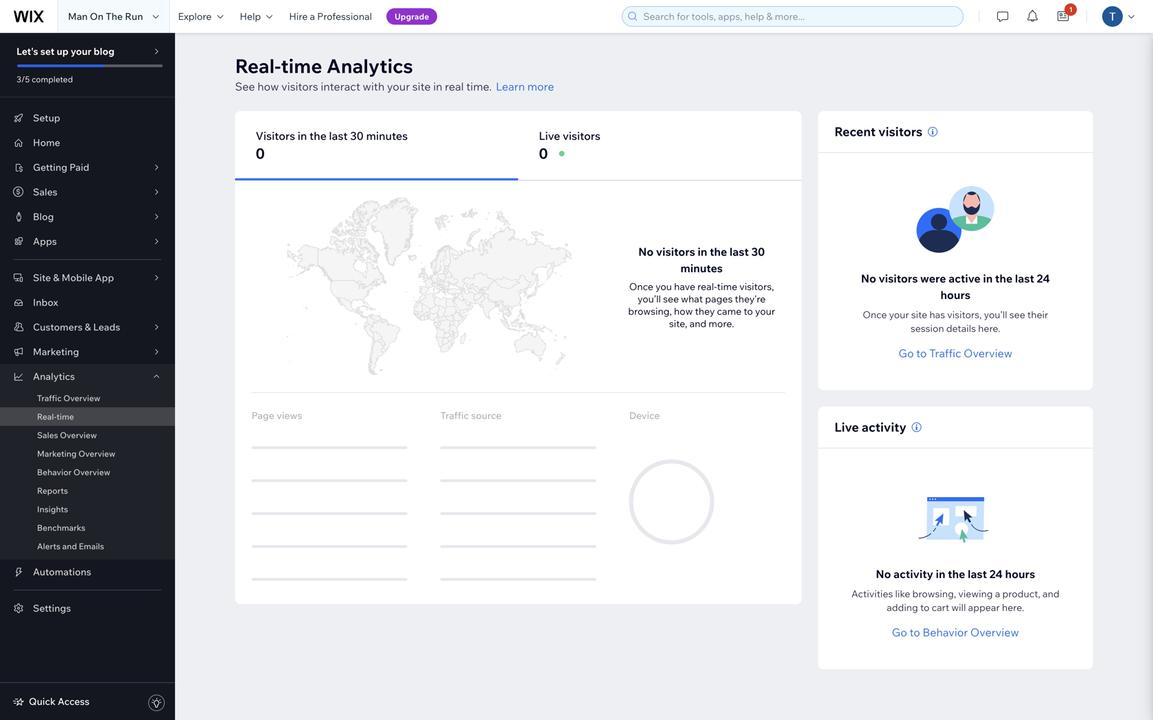 Task type: vqa. For each thing, say whether or not it's contained in the screenshot.
rightmost 30
yes



Task type: locate. For each thing, give the bounding box(es) containing it.
to inside no visitors in the last 30 minutes once you have real-time visitors, you'll see what pages they're browsing, how they came to your site, and more.
[[744, 305, 753, 318]]

0 vertical spatial analytics
[[327, 54, 413, 78]]

0 horizontal spatial here.
[[978, 323, 1001, 335]]

getting
[[33, 161, 67, 173]]

see
[[663, 293, 679, 305], [1010, 309, 1025, 321]]

1 horizontal spatial visitors,
[[947, 309, 982, 321]]

24 up viewing
[[990, 568, 1003, 581]]

see inside no visitors in the last 30 minutes once you have real-time visitors, you'll see what pages they're browsing, how they came to your site, and more.
[[663, 293, 679, 305]]

a right hire
[[310, 10, 315, 22]]

how
[[258, 80, 279, 93], [674, 305, 693, 318]]

marketing down customers
[[33, 346, 79, 358]]

here.
[[978, 323, 1001, 335], [1002, 602, 1024, 614]]

sales up blog
[[33, 186, 57, 198]]

visitors for no visitors were active in the last 24 hours once your site has visitors, you'll see their session details here.
[[879, 272, 918, 286]]

1 vertical spatial here.
[[1002, 602, 1024, 614]]

how inside no visitors in the last 30 minutes once you have real-time visitors, you'll see what pages they're browsing, how they came to your site, and more.
[[674, 305, 693, 318]]

you'll down you
[[638, 293, 661, 305]]

& inside dropdown button
[[53, 272, 59, 284]]

0 horizontal spatial site
[[412, 80, 431, 93]]

the right visitors
[[310, 129, 327, 143]]

you'll inside no visitors in the last 30 minutes once you have real-time visitors, you'll see what pages they're browsing, how they came to your site, and more.
[[638, 293, 661, 305]]

1 vertical spatial hours
[[1005, 568, 1035, 581]]

time.
[[466, 80, 492, 93]]

reports link
[[0, 482, 175, 500]]

1 vertical spatial a
[[995, 588, 1000, 600]]

1 vertical spatial you'll
[[984, 309, 1008, 321]]

will
[[952, 602, 966, 614]]

visitors inside real-time analytics see how visitors interact with your site in real time. learn more
[[281, 80, 318, 93]]

0 vertical spatial hours
[[941, 288, 971, 302]]

sales inside sales dropdown button
[[33, 186, 57, 198]]

overview down appear
[[971, 626, 1019, 640]]

tab list containing 0
[[235, 111, 802, 181]]

0 horizontal spatial see
[[663, 293, 679, 305]]

set
[[40, 45, 54, 57]]

1 horizontal spatial minutes
[[681, 262, 723, 275]]

marketing for marketing
[[33, 346, 79, 358]]

0 horizontal spatial browsing,
[[628, 305, 672, 318]]

0 vertical spatial browsing,
[[628, 305, 672, 318]]

insights
[[37, 505, 68, 515]]

live activity
[[835, 420, 907, 435]]

& for customers
[[85, 321, 91, 333]]

0 horizontal spatial how
[[258, 80, 279, 93]]

1 vertical spatial and
[[62, 542, 77, 552]]

once left has in the right top of the page
[[863, 309, 887, 321]]

0 down live visitors
[[539, 145, 548, 163]]

recent visitors
[[835, 124, 923, 139]]

more
[[527, 80, 554, 93]]

activity
[[862, 420, 907, 435], [894, 568, 934, 581]]

to down session
[[917, 347, 927, 360]]

1 vertical spatial 30
[[752, 245, 765, 259]]

go inside go to traffic overview link
[[899, 347, 914, 360]]

analytics inside real-time analytics see how visitors interact with your site in real time. learn more
[[327, 54, 413, 78]]

0 horizontal spatial and
[[62, 542, 77, 552]]

let's set up your blog
[[16, 45, 115, 57]]

visitors in the last 30 minutes 0
[[256, 129, 408, 163]]

real-time link
[[0, 408, 175, 426]]

0 horizontal spatial hours
[[941, 288, 971, 302]]

last up their
[[1015, 272, 1035, 286]]

0 horizontal spatial time
[[57, 412, 74, 422]]

1 vertical spatial see
[[1010, 309, 1025, 321]]

here. inside the no activity in the last 24 hours activities like browsing, viewing a product, and adding to cart will appear here.
[[1002, 602, 1024, 614]]

apps
[[33, 235, 57, 247]]

1 vertical spatial time
[[717, 281, 737, 293]]

marketing
[[33, 346, 79, 358], [37, 449, 77, 459]]

time
[[281, 54, 322, 78], [717, 281, 737, 293], [57, 412, 74, 422]]

1 horizontal spatial live
[[835, 420, 859, 435]]

sales inside sales overview link
[[37, 430, 58, 441]]

overview up the marketing overview
[[60, 430, 97, 441]]

once left you
[[629, 281, 653, 293]]

1 vertical spatial no
[[861, 272, 876, 286]]

time inside real-time analytics see how visitors interact with your site in real time. learn more
[[281, 54, 322, 78]]

1 horizontal spatial hours
[[1005, 568, 1035, 581]]

live inside tab list
[[539, 129, 560, 143]]

1 vertical spatial go
[[892, 626, 907, 640]]

1 horizontal spatial site
[[911, 309, 928, 321]]

blog
[[94, 45, 115, 57]]

30
[[350, 129, 364, 143], [752, 245, 765, 259]]

1 horizontal spatial and
[[690, 318, 707, 330]]

1 vertical spatial live
[[835, 420, 859, 435]]

browsing, up cart
[[913, 588, 956, 600]]

0 horizontal spatial a
[[310, 10, 315, 22]]

to down they're
[[744, 305, 753, 318]]

30 up they're
[[752, 245, 765, 259]]

traffic down details
[[930, 347, 961, 360]]

in left real at the left of the page
[[433, 80, 442, 93]]

1 horizontal spatial 24
[[1037, 272, 1050, 286]]

1 horizontal spatial 0
[[539, 145, 548, 163]]

real- inside real-time analytics see how visitors interact with your site in real time. learn more
[[235, 54, 281, 78]]

& inside dropdown button
[[85, 321, 91, 333]]

0 vertical spatial visitors,
[[740, 281, 774, 293]]

0 down visitors
[[256, 145, 265, 163]]

0 vertical spatial 30
[[350, 129, 364, 143]]

mobile
[[62, 272, 93, 284]]

site
[[412, 80, 431, 93], [911, 309, 928, 321]]

hours up product,
[[1005, 568, 1035, 581]]

1 vertical spatial &
[[85, 321, 91, 333]]

real- for real-time analytics see how visitors interact with your site in real time. learn more
[[235, 54, 281, 78]]

1 button
[[1048, 0, 1079, 33]]

1 horizontal spatial time
[[281, 54, 322, 78]]

1 vertical spatial minutes
[[681, 262, 723, 275]]

last down interact
[[329, 129, 348, 143]]

sales for sales overview
[[37, 430, 58, 441]]

1 horizontal spatial browsing,
[[913, 588, 956, 600]]

0 vertical spatial you'll
[[638, 293, 661, 305]]

1 vertical spatial traffic
[[37, 393, 62, 404]]

1 horizontal spatial 30
[[752, 245, 765, 259]]

to
[[744, 305, 753, 318], [917, 347, 927, 360], [920, 602, 930, 614], [910, 626, 920, 640]]

and down they
[[690, 318, 707, 330]]

behavior up reports on the left of the page
[[37, 468, 72, 478]]

0 vertical spatial real-
[[235, 54, 281, 78]]

in inside no visitors in the last 30 minutes once you have real-time visitors, you'll see what pages they're browsing, how they came to your site, and more.
[[698, 245, 707, 259]]

no inside the no activity in the last 24 hours activities like browsing, viewing a product, and adding to cart will appear here.
[[876, 568, 891, 581]]

your right with
[[387, 80, 410, 93]]

marketing overview link
[[0, 445, 175, 463]]

0 vertical spatial minutes
[[366, 129, 408, 143]]

home
[[33, 137, 60, 149]]

0 vertical spatial &
[[53, 272, 59, 284]]

0 horizontal spatial analytics
[[33, 371, 75, 383]]

overview down details
[[964, 347, 1013, 360]]

2 horizontal spatial traffic
[[930, 347, 961, 360]]

0 vertical spatial sales
[[33, 186, 57, 198]]

customers & leads
[[33, 321, 120, 333]]

1 vertical spatial activity
[[894, 568, 934, 581]]

time up interact
[[281, 54, 322, 78]]

go inside go to behavior overview link
[[892, 626, 907, 640]]

0 horizontal spatial behavior
[[37, 468, 72, 478]]

0 horizontal spatial once
[[629, 281, 653, 293]]

last
[[329, 129, 348, 143], [730, 245, 749, 259], [1015, 272, 1035, 286], [968, 568, 987, 581]]

session
[[911, 323, 944, 335]]

1 horizontal spatial real-
[[235, 54, 281, 78]]

analytics up traffic overview
[[33, 371, 75, 383]]

you'll left their
[[984, 309, 1008, 321]]

0 vertical spatial site
[[412, 80, 431, 93]]

to inside the no activity in the last 24 hours activities like browsing, viewing a product, and adding to cart will appear here.
[[920, 602, 930, 614]]

24 inside no visitors were active in the last 24 hours once your site has visitors, you'll see their session details here.
[[1037, 272, 1050, 286]]

0 horizontal spatial real-
[[37, 412, 57, 422]]

benchmarks link
[[0, 519, 175, 538]]

the up viewing
[[948, 568, 965, 581]]

0 vertical spatial no
[[638, 245, 654, 259]]

30 inside no visitors in the last 30 minutes once you have real-time visitors, you'll see what pages they're browsing, how they came to your site, and more.
[[752, 245, 765, 259]]

0 horizontal spatial live
[[539, 129, 560, 143]]

how up site,
[[674, 305, 693, 318]]

0 horizontal spatial 0
[[256, 145, 265, 163]]

traffic left source
[[440, 410, 469, 422]]

traffic source
[[440, 410, 502, 422]]

a up appear
[[995, 588, 1000, 600]]

last inside no visitors were active in the last 24 hours once your site has visitors, you'll see their session details here.
[[1015, 272, 1035, 286]]

0 vertical spatial 24
[[1037, 272, 1050, 286]]

their
[[1028, 309, 1048, 321]]

here. inside no visitors were active in the last 24 hours once your site has visitors, you'll see their session details here.
[[978, 323, 1001, 335]]

0 vertical spatial behavior
[[37, 468, 72, 478]]

2 vertical spatial no
[[876, 568, 891, 581]]

analytics
[[327, 54, 413, 78], [33, 371, 75, 383]]

to left cart
[[920, 602, 930, 614]]

visitors, inside no visitors in the last 30 minutes once you have real-time visitors, you'll see what pages they're browsing, how they came to your site, and more.
[[740, 281, 774, 293]]

site
[[33, 272, 51, 284]]

see down you
[[663, 293, 679, 305]]

and down 'benchmarks'
[[62, 542, 77, 552]]

overview up real-time link
[[63, 393, 100, 404]]

1 vertical spatial browsing,
[[913, 588, 956, 600]]

0 horizontal spatial &
[[53, 272, 59, 284]]

& left 'leads'
[[85, 321, 91, 333]]

setup link
[[0, 106, 175, 130]]

views
[[277, 410, 302, 422]]

0 horizontal spatial minutes
[[366, 129, 408, 143]]

tab list
[[235, 111, 802, 181]]

last inside the no activity in the last 24 hours activities like browsing, viewing a product, and adding to cart will appear here.
[[968, 568, 987, 581]]

last inside no visitors in the last 30 minutes once you have real-time visitors, you'll see what pages they're browsing, how they came to your site, and more.
[[730, 245, 749, 259]]

analytics button
[[0, 365, 175, 389]]

24 up their
[[1037, 272, 1050, 286]]

0 vertical spatial here.
[[978, 323, 1001, 335]]

inbox link
[[0, 290, 175, 315]]

0 horizontal spatial 24
[[990, 568, 1003, 581]]

0 horizontal spatial traffic
[[37, 393, 62, 404]]

last up they're
[[730, 245, 749, 259]]

see left their
[[1010, 309, 1025, 321]]

how right see
[[258, 80, 279, 93]]

and
[[690, 318, 707, 330], [62, 542, 77, 552], [1043, 588, 1060, 600]]

and inside no visitors in the last 30 minutes once you have real-time visitors, you'll see what pages they're browsing, how they came to your site, and more.
[[690, 318, 707, 330]]

no inside no visitors were active in the last 24 hours once your site has visitors, you'll see their session details here.
[[861, 272, 876, 286]]

Search for tools, apps, help & more... field
[[639, 7, 959, 26]]

real- up see
[[235, 54, 281, 78]]

2 0 from the left
[[539, 145, 548, 163]]

site,
[[669, 318, 688, 330]]

in inside the no activity in the last 24 hours activities like browsing, viewing a product, and adding to cart will appear here.
[[936, 568, 946, 581]]

0 vertical spatial see
[[663, 293, 679, 305]]

24 inside the no activity in the last 24 hours activities like browsing, viewing a product, and adding to cart will appear here.
[[990, 568, 1003, 581]]

overview inside behavior overview link
[[73, 468, 110, 478]]

& right site at top left
[[53, 272, 59, 284]]

1 vertical spatial 24
[[990, 568, 1003, 581]]

the right active
[[995, 272, 1013, 286]]

in up real-
[[698, 245, 707, 259]]

marketing inside dropdown button
[[33, 346, 79, 358]]

30 down interact
[[350, 129, 364, 143]]

minutes up real-
[[681, 262, 723, 275]]

hours
[[941, 288, 971, 302], [1005, 568, 1035, 581]]

time inside sidebar element
[[57, 412, 74, 422]]

you'll
[[638, 293, 661, 305], [984, 309, 1008, 321]]

the up real-
[[710, 245, 727, 259]]

the inside no visitors were active in the last 24 hours once your site has visitors, you'll see their session details here.
[[995, 272, 1013, 286]]

24
[[1037, 272, 1050, 286], [990, 568, 1003, 581]]

a
[[310, 10, 315, 22], [995, 588, 1000, 600]]

0 vertical spatial marketing
[[33, 346, 79, 358]]

1 horizontal spatial once
[[863, 309, 887, 321]]

behavior overview link
[[0, 463, 175, 482]]

browsing, down you
[[628, 305, 672, 318]]

last up viewing
[[968, 568, 987, 581]]

overview up behavior overview link
[[78, 449, 115, 459]]

1 horizontal spatial analytics
[[327, 54, 413, 78]]

0 vertical spatial live
[[539, 129, 560, 143]]

traffic inside sidebar element
[[37, 393, 62, 404]]

your right up
[[71, 45, 91, 57]]

1 0 from the left
[[256, 145, 265, 163]]

time up the sales overview
[[57, 412, 74, 422]]

1 vertical spatial once
[[863, 309, 887, 321]]

real- up the sales overview
[[37, 412, 57, 422]]

let's
[[16, 45, 38, 57]]

1 horizontal spatial traffic
[[440, 410, 469, 422]]

site inside real-time analytics see how visitors interact with your site in real time. learn more
[[412, 80, 431, 93]]

marketing down the sales overview
[[37, 449, 77, 459]]

1 vertical spatial real-
[[37, 412, 57, 422]]

0 vertical spatial activity
[[862, 420, 907, 435]]

app
[[95, 272, 114, 284]]

browsing,
[[628, 305, 672, 318], [913, 588, 956, 600]]

minutes down with
[[366, 129, 408, 143]]

visitors, up they're
[[740, 281, 774, 293]]

real-time analytics see how visitors interact with your site in real time. learn more
[[235, 54, 554, 93]]

your down they're
[[755, 305, 775, 318]]

automations link
[[0, 560, 175, 585]]

overview inside sales overview link
[[60, 430, 97, 441]]

traffic for traffic source
[[440, 410, 469, 422]]

0 vertical spatial time
[[281, 54, 322, 78]]

real-
[[235, 54, 281, 78], [37, 412, 57, 422]]

minutes inside the visitors in the last 30 minutes 0
[[366, 129, 408, 143]]

no inside no visitors in the last 30 minutes once you have real-time visitors, you'll see what pages they're browsing, how they came to your site, and more.
[[638, 245, 654, 259]]

the
[[106, 10, 123, 22]]

once
[[629, 281, 653, 293], [863, 309, 887, 321]]

1 horizontal spatial see
[[1010, 309, 1025, 321]]

no
[[638, 245, 654, 259], [861, 272, 876, 286], [876, 568, 891, 581]]

1 horizontal spatial a
[[995, 588, 1000, 600]]

with
[[363, 80, 385, 93]]

sales down real-time
[[37, 430, 58, 441]]

sidebar element
[[0, 33, 175, 721]]

0 vertical spatial once
[[629, 281, 653, 293]]

go to traffic overview
[[899, 347, 1013, 360]]

a inside "link"
[[310, 10, 315, 22]]

behavior down cart
[[923, 626, 968, 640]]

active
[[949, 272, 981, 286]]

go for recent visitors
[[899, 347, 914, 360]]

0 horizontal spatial 30
[[350, 129, 364, 143]]

2 vertical spatial and
[[1043, 588, 1060, 600]]

visitors inside no visitors in the last 30 minutes once you have real-time visitors, you'll see what pages they're browsing, how they came to your site, and more.
[[656, 245, 695, 259]]

here. down product,
[[1002, 602, 1024, 614]]

1 vertical spatial behavior
[[923, 626, 968, 640]]

here. right details
[[978, 323, 1001, 335]]

analytics up with
[[327, 54, 413, 78]]

overview inside traffic overview link
[[63, 393, 100, 404]]

1 vertical spatial analytics
[[33, 371, 75, 383]]

in right active
[[983, 272, 993, 286]]

site left real at the left of the page
[[412, 80, 431, 93]]

has
[[930, 309, 945, 321]]

how inside real-time analytics see how visitors interact with your site in real time. learn more
[[258, 80, 279, 93]]

time up pages
[[717, 281, 737, 293]]

alerts
[[37, 542, 60, 552]]

and right product,
[[1043, 588, 1060, 600]]

you'll inside no visitors were active in the last 24 hours once your site has visitors, you'll see their session details here.
[[984, 309, 1008, 321]]

the inside the visitors in the last 30 minutes 0
[[310, 129, 327, 143]]

1 vertical spatial site
[[911, 309, 928, 321]]

the inside the no activity in the last 24 hours activities like browsing, viewing a product, and adding to cart will appear here.
[[948, 568, 965, 581]]

go down adding
[[892, 626, 907, 640]]

your inside real-time analytics see how visitors interact with your site in real time. learn more
[[387, 80, 410, 93]]

sales
[[33, 186, 57, 198], [37, 430, 58, 441]]

activity inside the no activity in the last 24 hours activities like browsing, viewing a product, and adding to cart will appear here.
[[894, 568, 934, 581]]

1 vertical spatial marketing
[[37, 449, 77, 459]]

1 horizontal spatial here.
[[1002, 602, 1024, 614]]

traffic overview link
[[0, 389, 175, 408]]

go
[[899, 347, 914, 360], [892, 626, 907, 640]]

0 horizontal spatial visitors,
[[740, 281, 774, 293]]

go down session
[[899, 347, 914, 360]]

overview up reports link
[[73, 468, 110, 478]]

traffic up real-time
[[37, 393, 62, 404]]

hours down active
[[941, 288, 971, 302]]

0 vertical spatial and
[[690, 318, 707, 330]]

visitors inside no visitors were active in the last 24 hours once your site has visitors, you'll see their session details here.
[[879, 272, 918, 286]]

0 vertical spatial how
[[258, 80, 279, 93]]

2 vertical spatial traffic
[[440, 410, 469, 422]]

2 vertical spatial time
[[57, 412, 74, 422]]

1 horizontal spatial &
[[85, 321, 91, 333]]

0 vertical spatial a
[[310, 10, 315, 22]]

browsing, inside no visitors in the last 30 minutes once you have real-time visitors, you'll see what pages they're browsing, how they came to your site, and more.
[[628, 305, 672, 318]]

0 vertical spatial go
[[899, 347, 914, 360]]

1 horizontal spatial you'll
[[984, 309, 1008, 321]]

2 horizontal spatial and
[[1043, 588, 1060, 600]]

site up session
[[911, 309, 928, 321]]

in right visitors
[[298, 129, 307, 143]]

activities
[[852, 588, 893, 600]]

1 horizontal spatial how
[[674, 305, 693, 318]]

in up cart
[[936, 568, 946, 581]]

product,
[[1003, 588, 1041, 600]]

real
[[445, 80, 464, 93]]

once inside no visitors in the last 30 minutes once you have real-time visitors, you'll see what pages they're browsing, how they came to your site, and more.
[[629, 281, 653, 293]]

real- inside sidebar element
[[37, 412, 57, 422]]

0 horizontal spatial you'll
[[638, 293, 661, 305]]

overview inside go to traffic overview link
[[964, 347, 1013, 360]]

2 horizontal spatial time
[[717, 281, 737, 293]]

the
[[310, 129, 327, 143], [710, 245, 727, 259], [995, 272, 1013, 286], [948, 568, 965, 581]]

your left has in the right top of the page
[[889, 309, 909, 321]]

behavior
[[37, 468, 72, 478], [923, 626, 968, 640]]

they're
[[735, 293, 766, 305]]

visitors for recent visitors
[[879, 124, 923, 139]]

visitors,
[[740, 281, 774, 293], [947, 309, 982, 321]]

visitors, up details
[[947, 309, 982, 321]]

overview inside go to behavior overview link
[[971, 626, 1019, 640]]

adding
[[887, 602, 918, 614]]

overview inside marketing overview link
[[78, 449, 115, 459]]

time for real-time analytics see how visitors interact with your site in real time. learn more
[[281, 54, 322, 78]]



Task type: describe. For each thing, give the bounding box(es) containing it.
device
[[629, 410, 660, 422]]

on
[[90, 10, 104, 22]]

recent
[[835, 124, 876, 139]]

live for live visitors
[[539, 129, 560, 143]]

what
[[681, 293, 703, 305]]

insights link
[[0, 500, 175, 519]]

see inside no visitors were active in the last 24 hours once your site has visitors, you'll see their session details here.
[[1010, 309, 1025, 321]]

cart
[[932, 602, 950, 614]]

access
[[58, 696, 90, 708]]

activity for live
[[862, 420, 907, 435]]

details
[[946, 323, 976, 335]]

1 horizontal spatial behavior
[[923, 626, 968, 640]]

traffic for traffic overview
[[37, 393, 62, 404]]

0 inside the visitors in the last 30 minutes 0
[[256, 145, 265, 163]]

no activity in the last 24 hours activities like browsing, viewing a product, and adding to cart will appear here.
[[852, 568, 1060, 614]]

to down adding
[[910, 626, 920, 640]]

go for live activity
[[892, 626, 907, 640]]

sales for sales
[[33, 186, 57, 198]]

reports
[[37, 486, 68, 496]]

quick access button
[[12, 696, 90, 708]]

marketing for marketing overview
[[37, 449, 77, 459]]

behavior inside sidebar element
[[37, 468, 72, 478]]

in inside the visitors in the last 30 minutes 0
[[298, 129, 307, 143]]

settings link
[[0, 597, 175, 621]]

page
[[252, 410, 275, 422]]

and inside the no activity in the last 24 hours activities like browsing, viewing a product, and adding to cart will appear here.
[[1043, 588, 1060, 600]]

professional
[[317, 10, 372, 22]]

go to behavior overview link
[[892, 625, 1019, 641]]

overview for sales overview
[[60, 430, 97, 441]]

hours inside no visitors were active in the last 24 hours once your site has visitors, you'll see their session details here.
[[941, 288, 971, 302]]

explore
[[178, 10, 212, 22]]

the inside no visitors in the last 30 minutes once you have real-time visitors, you'll see what pages they're browsing, how they came to your site, and more.
[[710, 245, 727, 259]]

getting paid
[[33, 161, 89, 173]]

overview for behavior overview
[[73, 468, 110, 478]]

& for site
[[53, 272, 59, 284]]

a inside the no activity in the last 24 hours activities like browsing, viewing a product, and adding to cart will appear here.
[[995, 588, 1000, 600]]

alerts and emails link
[[0, 538, 175, 556]]

up
[[57, 45, 69, 57]]

live visitors
[[539, 129, 601, 143]]

benchmarks
[[37, 523, 85, 533]]

once inside no visitors were active in the last 24 hours once your site has visitors, you'll see their session details here.
[[863, 309, 887, 321]]

your inside no visitors in the last 30 minutes once you have real-time visitors, you'll see what pages they're browsing, how they came to your site, and more.
[[755, 305, 775, 318]]

real- for real-time
[[37, 412, 57, 422]]

go to behavior overview
[[892, 626, 1019, 640]]

you
[[656, 281, 672, 293]]

go to traffic overview link
[[899, 345, 1013, 362]]

visitors, inside no visitors were active in the last 24 hours once your site has visitors, you'll see their session details here.
[[947, 309, 982, 321]]

overview for marketing overview
[[78, 449, 115, 459]]

emails
[[79, 542, 104, 552]]

in inside no visitors were active in the last 24 hours once your site has visitors, you'll see their session details here.
[[983, 272, 993, 286]]

visitors for live visitors
[[563, 129, 601, 143]]

completed
[[32, 74, 73, 84]]

hire a professional link
[[281, 0, 380, 33]]

site & mobile app
[[33, 272, 114, 284]]

more.
[[709, 318, 734, 330]]

pages
[[705, 293, 733, 305]]

your inside sidebar element
[[71, 45, 91, 57]]

here. for recent visitors
[[978, 323, 1001, 335]]

and inside sidebar element
[[62, 542, 77, 552]]

paid
[[69, 161, 89, 173]]

were
[[921, 272, 946, 286]]

inbox
[[33, 297, 58, 309]]

overview for traffic overview
[[63, 393, 100, 404]]

browsing, inside the no activity in the last 24 hours activities like browsing, viewing a product, and adding to cart will appear here.
[[913, 588, 956, 600]]

source
[[471, 410, 502, 422]]

blog button
[[0, 205, 175, 229]]

apps button
[[0, 229, 175, 254]]

here. for live activity
[[1002, 602, 1024, 614]]

came
[[717, 305, 742, 318]]

1
[[1069, 5, 1073, 14]]

live for live activity
[[835, 420, 859, 435]]

hours inside the no activity in the last 24 hours activities like browsing, viewing a product, and adding to cart will appear here.
[[1005, 568, 1035, 581]]

page views
[[252, 410, 302, 422]]

3/5 completed
[[16, 74, 73, 84]]

learn more link
[[496, 78, 554, 95]]

customers & leads button
[[0, 315, 175, 340]]

time inside no visitors in the last 30 minutes once you have real-time visitors, you'll see what pages they're browsing, how they came to your site, and more.
[[717, 281, 737, 293]]

0 vertical spatial traffic
[[930, 347, 961, 360]]

30 inside the visitors in the last 30 minutes 0
[[350, 129, 364, 143]]

site inside no visitors were active in the last 24 hours once your site has visitors, you'll see their session details here.
[[911, 309, 928, 321]]

home link
[[0, 130, 175, 155]]

help
[[240, 10, 261, 22]]

traffic overview
[[37, 393, 100, 404]]

visitors for no visitors in the last 30 minutes once you have real-time visitors, you'll see what pages they're browsing, how they came to your site, and more.
[[656, 245, 695, 259]]

they
[[695, 305, 715, 318]]

no for live
[[876, 568, 891, 581]]

upgrade
[[395, 11, 429, 22]]

no for recent
[[861, 272, 876, 286]]

like
[[895, 588, 910, 600]]

3/5
[[16, 74, 30, 84]]

alerts and emails
[[37, 542, 104, 552]]

have
[[674, 281, 695, 293]]

help button
[[232, 0, 281, 33]]

marketing button
[[0, 340, 175, 365]]

hire a professional
[[289, 10, 372, 22]]

no visitors in the last 30 minutes once you have real-time visitors, you'll see what pages they're browsing, how they came to your site, and more.
[[628, 245, 775, 330]]

hire
[[289, 10, 308, 22]]

visitors
[[256, 129, 295, 143]]

sales overview
[[37, 430, 97, 441]]

analytics inside 'analytics' dropdown button
[[33, 371, 75, 383]]

sales button
[[0, 180, 175, 205]]

time for real-time
[[57, 412, 74, 422]]

behavior overview
[[37, 468, 110, 478]]

last inside the visitors in the last 30 minutes 0
[[329, 129, 348, 143]]

site & mobile app button
[[0, 266, 175, 290]]

in inside real-time analytics see how visitors interact with your site in real time. learn more
[[433, 80, 442, 93]]

quick
[[29, 696, 56, 708]]

minutes inside no visitors in the last 30 minutes once you have real-time visitors, you'll see what pages they're browsing, how they came to your site, and more.
[[681, 262, 723, 275]]

real-
[[698, 281, 717, 293]]

setup
[[33, 112, 60, 124]]

a chart. image
[[252, 198, 602, 376]]

no visitors were active in the last 24 hours once your site has visitors, you'll see their session details here.
[[861, 272, 1050, 335]]

activity for no
[[894, 568, 934, 581]]

run
[[125, 10, 143, 22]]

automations
[[33, 566, 91, 578]]

your inside no visitors were active in the last 24 hours once your site has visitors, you'll see their session details here.
[[889, 309, 909, 321]]

quick access
[[29, 696, 90, 708]]

leads
[[93, 321, 120, 333]]

man on the run
[[68, 10, 143, 22]]



